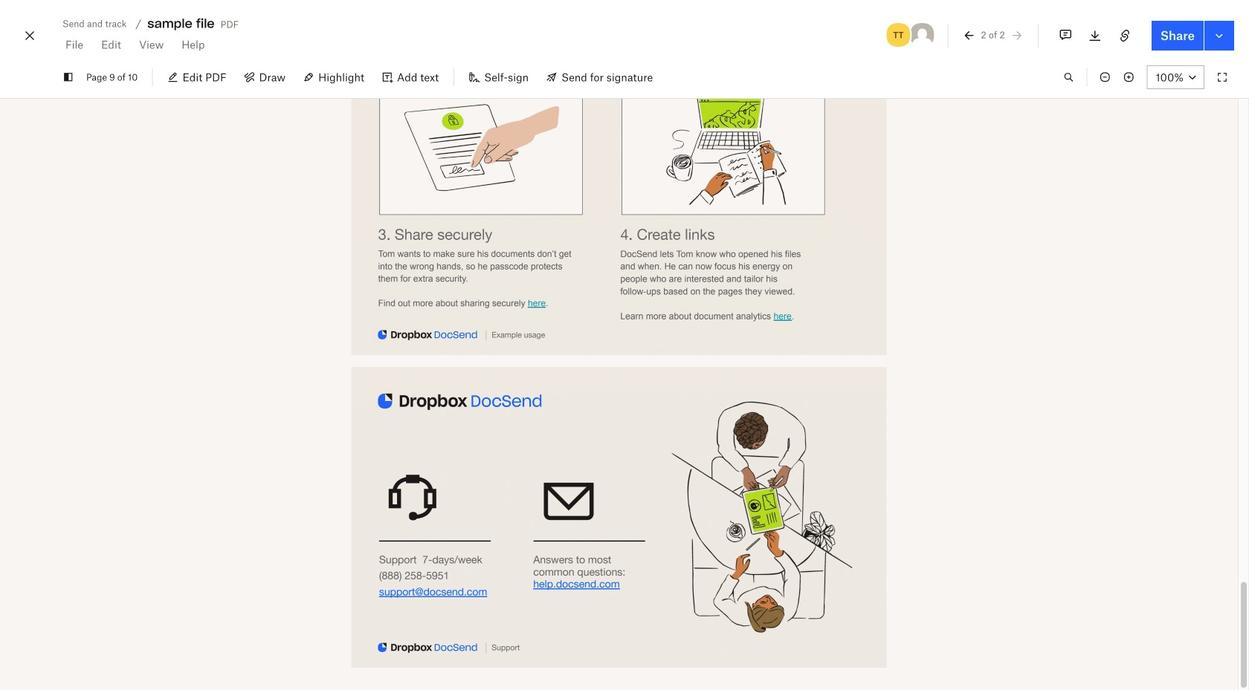 Task type: vqa. For each thing, say whether or not it's contained in the screenshot.
than
no



Task type: locate. For each thing, give the bounding box(es) containing it.
sample file.pdf image
[[351, 54, 887, 355], [351, 367, 887, 669]]

1 vertical spatial sample file.pdf image
[[351, 367, 887, 669]]

0 vertical spatial sample file.pdf image
[[351, 54, 887, 355]]

1 sample file.pdf image from the top
[[351, 54, 887, 355]]

close image
[[21, 24, 39, 48]]



Task type: describe. For each thing, give the bounding box(es) containing it.
2 sample file.pdf image from the top
[[351, 367, 887, 669]]



